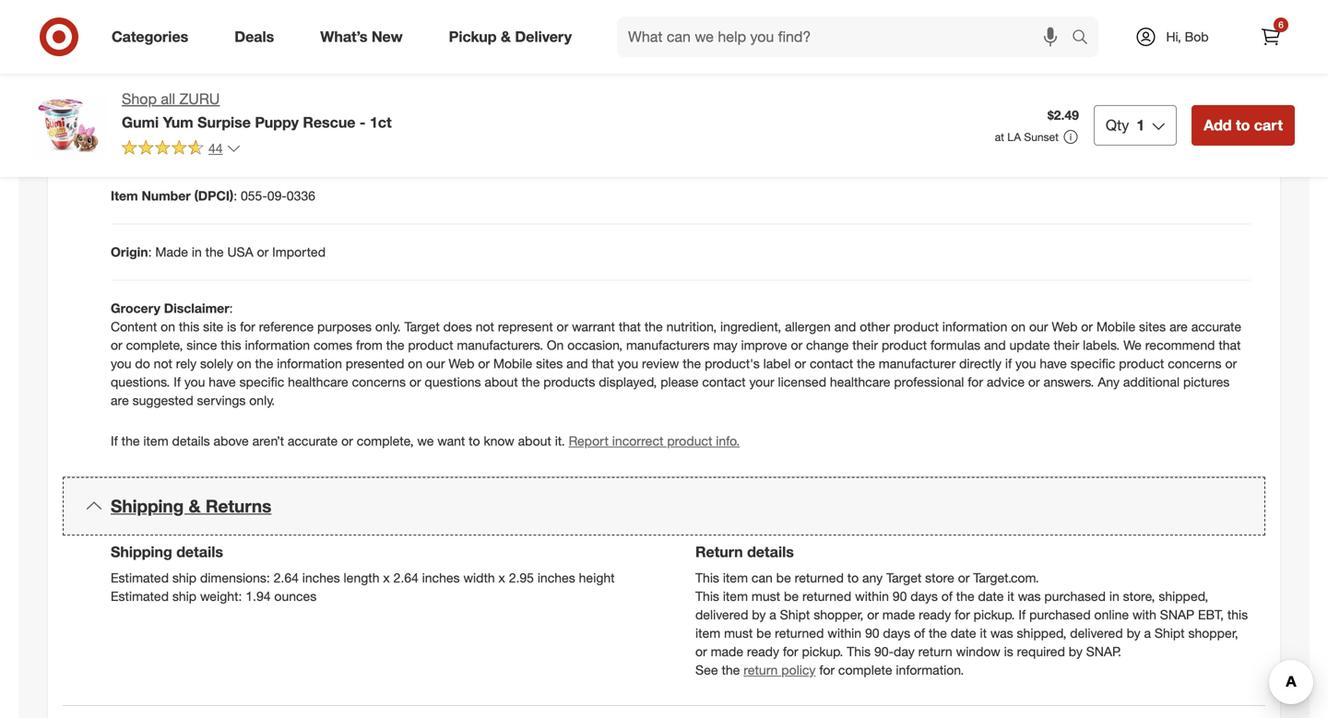 Task type: vqa. For each thing, say whether or not it's contained in the screenshot.


Task type: describe. For each thing, give the bounding box(es) containing it.
1 vertical spatial purchased
[[1030, 607, 1091, 623]]

44
[[208, 140, 223, 156]]

sunset
[[1024, 130, 1059, 144]]

store
[[925, 570, 955, 586]]

0 vertical spatial information
[[943, 319, 1008, 335]]

0 vertical spatial days
[[911, 589, 938, 605]]

0 horizontal spatial to
[[469, 433, 480, 449]]

: for made
[[148, 244, 152, 260]]

number
[[142, 188, 191, 204]]

return policy link
[[744, 662, 816, 679]]

or down any
[[867, 607, 879, 623]]

policy
[[782, 662, 816, 679]]

$2.49
[[1048, 107, 1079, 123]]

09-
[[267, 188, 287, 204]]

item down return
[[723, 589, 748, 605]]

complete, inside grocery disclaimer : content on this site is for reference purposes only.  target does not represent or warrant that the nutrition, ingredient, allergen and other product information on our web or mobile sites are accurate or complete, since this information comes from the product manufacturers.  on occasion, manufacturers may improve or change their product formulas and update their labels.  we recommend that you do not rely solely on the information presented on our web or mobile sites and that you review the product's label or contact the manufacturer directly if you have specific product concerns or questions.  if you have specific healthcare concerns or questions about the products displayed, please contact your licensed healthcare professional for advice or answers.  any additional pictures are suggested servings only.
[[126, 337, 183, 353]]

questions
[[425, 374, 481, 390]]

or left questions
[[409, 374, 421, 390]]

1 vertical spatial sites
[[536, 355, 563, 372]]

servings
[[197, 392, 246, 408]]

solely
[[200, 355, 233, 372]]

on right solely
[[237, 355, 252, 372]]

0 vertical spatial shopper,
[[814, 607, 864, 623]]

1 horizontal spatial shipt
[[1155, 626, 1185, 642]]

0 horizontal spatial web
[[449, 355, 475, 372]]

0 horizontal spatial was
[[991, 626, 1014, 642]]

since
[[187, 337, 217, 353]]

surpise
[[198, 113, 251, 131]]

0 horizontal spatial accurate
[[288, 433, 338, 449]]

gumi
[[122, 113, 159, 131]]

0 vertical spatial purchased
[[1045, 589, 1106, 605]]

recommend
[[1145, 337, 1215, 353]]

upc : 840191604706
[[111, 131, 232, 147]]

product's
[[705, 355, 760, 372]]

allergen
[[785, 319, 831, 335]]

net
[[111, 19, 132, 35]]

What can we help you find? suggestions appear below search field
[[617, 17, 1077, 57]]

in inside return details this item can be returned to any target store or target.com. this item must be returned within 90 days of the date it was purchased in store, shipped, delivered by a shipt shopper, or made ready for pickup. if purchased online with snap ebt, this item must be returned within 90 days of the date it was shipped, delivered by a shipt shopper, or made ready for pickup. this 90-day return window is required by snap. see the return policy for complete information.
[[1110, 589, 1120, 605]]

or right usa
[[257, 244, 269, 260]]

0 horizontal spatial this
[[179, 319, 199, 335]]

1 horizontal spatial shopper,
[[1189, 626, 1239, 642]]

return
[[696, 544, 743, 562]]

all
[[161, 90, 175, 108]]

origin : made in the usa or imported
[[111, 244, 326, 260]]

the down target.com.
[[956, 589, 975, 605]]

about inside grocery disclaimer : content on this site is for reference purposes only.  target does not represent or warrant that the nutrition, ingredient, allergen and other product information on our web or mobile sites are accurate or complete, since this information comes from the product manufacturers.  on occasion, manufacturers may improve or change their product formulas and update their labels.  we recommend that you do not rely solely on the information presented on our web or mobile sites and that you review the product's label or contact the manufacturer directly if you have specific product concerns or questions.  if you have specific healthcare concerns or questions about the products displayed, please contact your licensed healthcare professional for advice or answers.  any additional pictures are suggested servings only.
[[485, 374, 518, 390]]

if inside return details this item can be returned to any target store or target.com. this item must be returned within 90 days of the date it was purchased in store, shipped, delivered by a shipt shopper, or made ready for pickup. if purchased online with snap ebt, this item must be returned within 90 days of the date it was shipped, delivered by a shipt shopper, or made ready for pickup. this 90-day return window is required by snap. see the return policy for complete information.
[[1019, 607, 1026, 623]]

0 vertical spatial our
[[1029, 319, 1048, 335]]

2 vertical spatial that
[[592, 355, 614, 372]]

usa
[[227, 244, 253, 260]]

0 vertical spatial returned
[[795, 570, 844, 586]]

1.94
[[246, 589, 271, 605]]

report incorrect product info. button
[[569, 432, 740, 450]]

target.com.
[[973, 570, 1039, 586]]

1 vertical spatial within
[[828, 626, 862, 642]]

labels.
[[1083, 337, 1120, 353]]

aren't
[[252, 433, 284, 449]]

length
[[344, 570, 380, 586]]

on
[[547, 337, 564, 353]]

shipping details estimated ship dimensions: 2.64 inches length x 2.64 inches width x 2.95 inches height estimated ship weight: 1.94 ounces
[[111, 544, 615, 605]]

0 vertical spatial this
[[696, 570, 719, 586]]

improve
[[741, 337, 787, 353]]

0 vertical spatial of
[[942, 589, 953, 605]]

ebt,
[[1198, 607, 1224, 623]]

on right presented
[[408, 355, 423, 372]]

or down content
[[111, 337, 122, 353]]

details for shipping
[[176, 544, 223, 562]]

details left above
[[172, 433, 210, 449]]

for up window
[[955, 607, 970, 623]]

add to cart button
[[1192, 105, 1295, 146]]

pictures
[[1184, 374, 1230, 390]]

the left usa
[[205, 244, 224, 260]]

1 vertical spatial pickup.
[[802, 644, 843, 660]]

1 horizontal spatial a
[[1144, 626, 1151, 642]]

pickup
[[449, 28, 497, 46]]

44 link
[[122, 139, 241, 160]]

item up "see"
[[696, 626, 721, 642]]

0 horizontal spatial concerns
[[352, 374, 406, 390]]

0 horizontal spatial contact
[[702, 374, 746, 390]]

online
[[1095, 607, 1129, 623]]

for right policy
[[819, 662, 835, 679]]

deals
[[235, 28, 274, 46]]

zuru
[[179, 90, 220, 108]]

1 vertical spatial ready
[[747, 644, 780, 660]]

1 vertical spatial days
[[883, 626, 911, 642]]

or up "see"
[[696, 644, 707, 660]]

manufacturers
[[626, 337, 710, 353]]

weight: inside shipping details estimated ship dimensions: 2.64 inches length x 2.64 inches width x 2.95 inches height estimated ship weight: 1.94 ounces
[[200, 589, 242, 605]]

advice
[[987, 374, 1025, 390]]

1 vertical spatial must
[[724, 626, 753, 642]]

or down allergen
[[791, 337, 803, 353]]

the down suggested
[[121, 433, 140, 449]]

manufacturer
[[879, 355, 956, 372]]

qty 1
[[1106, 116, 1145, 134]]

store,
[[1123, 589, 1155, 605]]

add
[[1204, 116, 1232, 134]]

info.
[[716, 433, 740, 449]]

grams
[[202, 19, 240, 35]]

the down other
[[857, 355, 875, 372]]

0336
[[287, 188, 315, 204]]

1 vertical spatial 90
[[865, 626, 880, 642]]

2 vertical spatial by
[[1069, 644, 1083, 660]]

pickup & delivery link
[[433, 17, 595, 57]]

2 vertical spatial information
[[277, 355, 342, 372]]

you left do
[[111, 355, 131, 372]]

0 vertical spatial specific
[[1071, 355, 1116, 372]]

2 vertical spatial be
[[757, 626, 771, 642]]

-
[[360, 113, 366, 131]]

0 vertical spatial shipped,
[[1159, 589, 1209, 605]]

840191604706
[[146, 131, 232, 147]]

1 vertical spatial this
[[221, 337, 241, 353]]

0 horizontal spatial date
[[951, 626, 977, 642]]

review
[[642, 355, 679, 372]]

1 horizontal spatial web
[[1052, 319, 1078, 335]]

0 vertical spatial contact
[[810, 355, 853, 372]]

0 vertical spatial 90
[[893, 589, 907, 605]]

imported
[[272, 244, 326, 260]]

the down reference
[[255, 355, 273, 372]]

return details this item can be returned to any target store or target.com. this item must be returned within 90 days of the date it was purchased in store, shipped, delivered by a shipt shopper, or made ready for pickup. if purchased online with snap ebt, this item must be returned within 90 days of the date it was shipped, delivered by a shipt shopper, or made ready for pickup. this 90-day return window is required by snap. see the return policy for complete information.
[[696, 544, 1248, 679]]

0 vertical spatial shipt
[[780, 607, 810, 623]]

1 2.64 from the left
[[274, 570, 299, 586]]

0 horizontal spatial are
[[111, 392, 129, 408]]

2 horizontal spatial that
[[1219, 337, 1241, 353]]

0 vertical spatial within
[[855, 589, 889, 605]]

to inside return details this item can be returned to any target store or target.com. this item must be returned within 90 days of the date it was purchased in store, shipped, delivered by a shipt shopper, or made ready for pickup. if purchased online with snap ebt, this item must be returned within 90 days of the date it was shipped, delivered by a shipt shopper, or made ready for pickup. this 90-day return window is required by snap. see the return policy for complete information.
[[848, 570, 859, 586]]

1 horizontal spatial delivered
[[1070, 626, 1123, 642]]

& for shipping
[[189, 496, 201, 517]]

content
[[111, 319, 157, 335]]

the left products
[[522, 374, 540, 390]]

0 vertical spatial mobile
[[1097, 319, 1136, 335]]

know
[[484, 433, 515, 449]]

1 horizontal spatial date
[[978, 589, 1004, 605]]

0 horizontal spatial return
[[744, 662, 778, 679]]

details for return
[[747, 544, 794, 562]]

1ct
[[370, 113, 392, 131]]

0 horizontal spatial weight:
[[136, 19, 180, 35]]

hi, bob
[[1166, 29, 1209, 45]]

for up policy
[[783, 644, 798, 660]]

the right from
[[386, 337, 405, 353]]

what's new link
[[305, 17, 426, 57]]

from
[[356, 337, 383, 353]]

1 vertical spatial information
[[245, 337, 310, 353]]

at la sunset
[[995, 130, 1059, 144]]

ingredient,
[[720, 319, 782, 335]]

or left we
[[341, 433, 353, 449]]

2 2.64 from the left
[[393, 570, 419, 586]]

we
[[1124, 337, 1142, 353]]

1 vertical spatial about
[[518, 433, 551, 449]]

tcin
[[111, 75, 141, 91]]

or up "pictures"
[[1225, 355, 1237, 372]]

site
[[203, 319, 223, 335]]

item down suggested
[[143, 433, 168, 449]]

search
[[1064, 30, 1108, 48]]

shipping for shipping details estimated ship dimensions: 2.64 inches length x 2.64 inches width x 2.95 inches height estimated ship weight: 1.94 ounces
[[111, 544, 172, 562]]

0 horizontal spatial mobile
[[493, 355, 532, 372]]

displayed,
[[599, 374, 657, 390]]

2 horizontal spatial by
[[1127, 626, 1141, 642]]

the right "see"
[[722, 662, 740, 679]]

or down manufacturers.
[[478, 355, 490, 372]]

what's new
[[320, 28, 403, 46]]

: left 055-
[[234, 188, 237, 204]]

1 vertical spatial not
[[154, 355, 172, 372]]

formulas
[[931, 337, 981, 353]]

grocery disclaimer : content on this site is for reference purposes only.  target does not represent or warrant that the nutrition, ingredient, allergen and other product information on our web or mobile sites are accurate or complete, since this information comes from the product manufacturers.  on occasion, manufacturers may improve or change their product formulas and update their labels.  we recommend that you do not rely solely on the information presented on our web or mobile sites and that you review the product's label or contact the manufacturer directly if you have specific product concerns or questions.  if you have specific healthcare concerns or questions about the products displayed, please contact your licensed healthcare professional for advice or answers.  any additional pictures are suggested servings only.
[[111, 300, 1242, 408]]

comes
[[314, 337, 353, 353]]

shipping & returns
[[111, 496, 272, 517]]

or up the on
[[557, 319, 568, 335]]

other
[[860, 319, 890, 335]]

the up manufacturers
[[645, 319, 663, 335]]

1 horizontal spatial concerns
[[1168, 355, 1222, 372]]

0 vertical spatial must
[[752, 589, 780, 605]]

upc
[[111, 131, 138, 147]]

0 vertical spatial have
[[1040, 355, 1067, 372]]

or up labels.
[[1081, 319, 1093, 335]]

for down directly
[[968, 374, 983, 390]]

you down rely
[[184, 374, 205, 390]]

if
[[1005, 355, 1012, 372]]

do
[[135, 355, 150, 372]]

0 vertical spatial be
[[776, 570, 791, 586]]

: for 840191604706
[[138, 131, 142, 147]]

0 vertical spatial return
[[918, 644, 953, 660]]

0 horizontal spatial specific
[[239, 374, 284, 390]]

0 horizontal spatial our
[[426, 355, 445, 372]]

2 inches from the left
[[422, 570, 460, 586]]

manufacturers.
[[457, 337, 543, 353]]

new
[[372, 28, 403, 46]]

1 horizontal spatial that
[[619, 319, 641, 335]]

0 horizontal spatial have
[[209, 374, 236, 390]]

0 vertical spatial delivered
[[696, 607, 749, 623]]

puppy
[[255, 113, 299, 131]]

1 vertical spatial and
[[984, 337, 1006, 353]]

& for pickup
[[501, 28, 511, 46]]

for right 'site'
[[240, 319, 255, 335]]

2 healthcare from the left
[[830, 374, 891, 390]]

it.
[[555, 433, 565, 449]]



Task type: locate. For each thing, give the bounding box(es) containing it.
presented
[[346, 355, 404, 372]]

by left snap.
[[1069, 644, 1083, 660]]

shipping inside dropdown button
[[111, 496, 184, 517]]

specific down labels.
[[1071, 355, 1116, 372]]

& inside dropdown button
[[189, 496, 201, 517]]

1 horizontal spatial mobile
[[1097, 319, 1136, 335]]

height
[[579, 570, 615, 586]]

this right ebt,
[[1228, 607, 1248, 623]]

ready up return policy link
[[747, 644, 780, 660]]

2 ship from the top
[[172, 589, 197, 605]]

0 horizontal spatial x
[[383, 570, 390, 586]]

3 inches from the left
[[538, 570, 575, 586]]

shipping & returns button
[[63, 477, 1266, 536]]

our
[[1029, 319, 1048, 335], [426, 355, 445, 372]]

was up window
[[991, 626, 1014, 642]]

nutrition,
[[667, 319, 717, 335]]

mobile
[[1097, 319, 1136, 335], [493, 355, 532, 372]]

2 their from the left
[[1054, 337, 1080, 353]]

1 vertical spatial concerns
[[352, 374, 406, 390]]

2 horizontal spatial inches
[[538, 570, 575, 586]]

inches right 2.95
[[538, 570, 575, 586]]

1 horizontal spatial pickup.
[[974, 607, 1015, 623]]

that up "pictures"
[[1219, 337, 1241, 353]]

shipped,
[[1159, 589, 1209, 605], [1017, 626, 1067, 642]]

information up the formulas
[[943, 319, 1008, 335]]

1 estimated from the top
[[111, 570, 169, 586]]

1 vertical spatial contact
[[702, 374, 746, 390]]

6
[[1279, 19, 1284, 30]]

be up policy
[[784, 589, 799, 605]]

ship left 1.94
[[172, 589, 197, 605]]

must up return policy link
[[724, 626, 753, 642]]

with
[[1133, 607, 1157, 623]]

width
[[463, 570, 495, 586]]

product
[[894, 319, 939, 335], [408, 337, 453, 353], [882, 337, 927, 353], [1119, 355, 1164, 372], [667, 433, 712, 449]]

1 vertical spatial this
[[696, 589, 719, 605]]

within down any
[[855, 589, 889, 605]]

1 vertical spatial specific
[[239, 374, 284, 390]]

x left 2.95
[[499, 570, 505, 586]]

1 their from the left
[[853, 337, 878, 353]]

purchased
[[1045, 589, 1106, 605], [1030, 607, 1091, 623]]

date up window
[[951, 626, 977, 642]]

0 vertical spatial shipping
[[111, 496, 184, 517]]

and
[[835, 319, 856, 335], [984, 337, 1006, 353], [567, 355, 588, 372]]

2 vertical spatial this
[[847, 644, 871, 660]]

2 horizontal spatial this
[[1228, 607, 1248, 623]]

1 horizontal spatial not
[[476, 319, 494, 335]]

& right pickup
[[501, 28, 511, 46]]

90
[[893, 589, 907, 605], [865, 626, 880, 642]]

1 vertical spatial in
[[1110, 589, 1120, 605]]

1 vertical spatial shipped,
[[1017, 626, 1067, 642]]

1 vertical spatial to
[[469, 433, 480, 449]]

target inside return details this item can be returned to any target store or target.com. this item must be returned within 90 days of the date it was purchased in store, shipped, delivered by a shipt shopper, or made ready for pickup. if purchased online with snap ebt, this item must be returned within 90 days of the date it was shipped, delivered by a shipt shopper, or made ready for pickup. this 90-day return window is required by snap. see the return policy for complete information.
[[887, 570, 922, 586]]

and up "change"
[[835, 319, 856, 335]]

information
[[943, 319, 1008, 335], [245, 337, 310, 353], [277, 355, 342, 372]]

that
[[619, 319, 641, 335], [1219, 337, 1241, 353], [592, 355, 614, 372]]

professional
[[894, 374, 964, 390]]

0 vertical spatial was
[[1018, 589, 1041, 605]]

2 x from the left
[[499, 570, 505, 586]]

licensed
[[778, 374, 827, 390]]

1 vertical spatial return
[[744, 662, 778, 679]]

1 vertical spatial made
[[711, 644, 744, 660]]

1 ship from the top
[[172, 570, 197, 586]]

0 horizontal spatial sites
[[536, 355, 563, 372]]

are down questions.
[[111, 392, 129, 408]]

0 vertical spatial ready
[[919, 607, 951, 623]]

by down can
[[752, 607, 766, 623]]

origin
[[111, 244, 148, 260]]

2 horizontal spatial if
[[1019, 607, 1026, 623]]

does
[[443, 319, 472, 335]]

within
[[855, 589, 889, 605], [828, 626, 862, 642]]

ready down store at the bottom right of page
[[919, 607, 951, 623]]

or right advice
[[1028, 374, 1040, 390]]

purposes
[[317, 319, 372, 335]]

to right add in the right top of the page
[[1236, 116, 1250, 134]]

dimensions:
[[200, 570, 270, 586]]

& inside 'link'
[[501, 28, 511, 46]]

6 link
[[1251, 17, 1291, 57]]

purchased up required
[[1030, 607, 1091, 623]]

2 vertical spatial this
[[1228, 607, 1248, 623]]

is inside return details this item can be returned to any target store or target.com. this item must be returned within 90 days of the date it was purchased in store, shipped, delivered by a shipt shopper, or made ready for pickup. if purchased online with snap ebt, this item must be returned within 90 days of the date it was shipped, delivered by a shipt shopper, or made ready for pickup. this 90-day return window is required by snap. see the return policy for complete information.
[[1004, 644, 1014, 660]]

shipped, up required
[[1017, 626, 1067, 642]]

details inside shipping details estimated ship dimensions: 2.64 inches length x 2.64 inches width x 2.95 inches height estimated ship weight: 1.94 ounces
[[176, 544, 223, 562]]

disclaimer
[[164, 300, 229, 316]]

this inside return details this item can be returned to any target store or target.com. this item must be returned within 90 days of the date it was purchased in store, shipped, delivered by a shipt shopper, or made ready for pickup. if purchased online with snap ebt, this item must be returned within 90 days of the date it was shipped, delivered by a shipt shopper, or made ready for pickup. this 90-day return window is required by snap. see the return policy for complete information.
[[1228, 607, 1248, 623]]

2 vertical spatial returned
[[775, 626, 824, 642]]

0 horizontal spatial 90
[[865, 626, 880, 642]]

1 horizontal spatial sites
[[1139, 319, 1166, 335]]

1 inches from the left
[[302, 570, 340, 586]]

0 horizontal spatial in
[[192, 244, 202, 260]]

represent
[[498, 319, 553, 335]]

a
[[770, 607, 777, 623], [1144, 626, 1151, 642]]

see
[[696, 662, 718, 679]]

0 horizontal spatial made
[[711, 644, 744, 660]]

estimated
[[111, 570, 169, 586], [111, 589, 169, 605]]

the up please
[[683, 355, 701, 372]]

1 horizontal spatial it
[[1008, 589, 1015, 605]]

of up the day
[[914, 626, 925, 642]]

categories
[[112, 28, 188, 46]]

2.64 right length
[[393, 570, 419, 586]]

0 horizontal spatial 2.64
[[274, 570, 299, 586]]

shipt down snap
[[1155, 626, 1185, 642]]

0 horizontal spatial their
[[853, 337, 878, 353]]

days up the day
[[883, 626, 911, 642]]

suggested
[[133, 392, 193, 408]]

weight: down dimensions:
[[200, 589, 242, 605]]

shipping left the returns
[[111, 496, 184, 517]]

returns
[[206, 496, 272, 517]]

0 vertical spatial and
[[835, 319, 856, 335]]

item left can
[[723, 570, 748, 586]]

accurate inside grocery disclaimer : content on this site is for reference purposes only.  target does not represent or warrant that the nutrition, ingredient, allergen and other product information on our web or mobile sites are accurate or complete, since this information comes from the product manufacturers.  on occasion, manufacturers may improve or change their product formulas and update their labels.  we recommend that you do not rely solely on the information presented on our web or mobile sites and that you review the product's label or contact the manufacturer directly if you have specific product concerns or questions.  if you have specific healthcare concerns or questions about the products displayed, please contact your licensed healthcare professional for advice or answers.  any additional pictures are suggested servings only.
[[1192, 319, 1242, 335]]

target left does
[[405, 319, 440, 335]]

1
[[1137, 116, 1145, 134]]

x
[[383, 570, 390, 586], [499, 570, 505, 586]]

shopper, down ebt,
[[1189, 626, 1239, 642]]

item
[[111, 188, 138, 204]]

1 horizontal spatial their
[[1054, 337, 1080, 353]]

1 vertical spatial our
[[426, 355, 445, 372]]

you up displayed,
[[618, 355, 639, 372]]

on right content
[[161, 319, 175, 335]]

window
[[956, 644, 1001, 660]]

1 healthcare from the left
[[288, 374, 348, 390]]

1 horizontal spatial weight:
[[200, 589, 242, 605]]

information down reference
[[245, 337, 310, 353]]

if
[[174, 374, 181, 390], [111, 433, 118, 449], [1019, 607, 1026, 623]]

or right store at the bottom right of page
[[958, 570, 970, 586]]

2.64 up ounces
[[274, 570, 299, 586]]

concerns
[[1168, 355, 1222, 372], [352, 374, 406, 390]]

2 vertical spatial if
[[1019, 607, 1026, 623]]

1 vertical spatial shipt
[[1155, 626, 1185, 642]]

want
[[438, 433, 465, 449]]

shipping down shipping & returns
[[111, 544, 172, 562]]

1 horizontal spatial was
[[1018, 589, 1041, 605]]

0 vertical spatial by
[[752, 607, 766, 623]]

answers.
[[1044, 374, 1094, 390]]

0 horizontal spatial is
[[227, 319, 236, 335]]

shop all zuru gumi yum surpise puppy rescue - 1ct
[[122, 90, 392, 131]]

to right want
[[469, 433, 480, 449]]

on up the update
[[1011, 319, 1026, 335]]

concerns up "pictures"
[[1168, 355, 1222, 372]]

0 vertical spatial estimated
[[111, 570, 169, 586]]

complete
[[838, 662, 893, 679]]

1 x from the left
[[383, 570, 390, 586]]

0 horizontal spatial shipt
[[780, 607, 810, 623]]

:
[[141, 75, 145, 91], [138, 131, 142, 147], [234, 188, 237, 204], [148, 244, 152, 260], [229, 300, 233, 316]]

details up can
[[747, 544, 794, 562]]

1 vertical spatial be
[[784, 589, 799, 605]]

if down target.com.
[[1019, 607, 1026, 623]]

1 horizontal spatial to
[[848, 570, 859, 586]]

we
[[417, 433, 434, 449]]

your
[[749, 374, 775, 390]]

1 horizontal spatial this
[[221, 337, 241, 353]]

1 vertical spatial accurate
[[288, 433, 338, 449]]

2.95
[[509, 570, 534, 586]]

accurate
[[1192, 319, 1242, 335], [288, 433, 338, 449]]

90 up 90-
[[865, 626, 880, 642]]

0 horizontal spatial and
[[567, 355, 588, 372]]

0 vertical spatial a
[[770, 607, 777, 623]]

details inside return details this item can be returned to any target store or target.com. this item must be returned within 90 days of the date it was purchased in store, shipped, delivered by a shipt shopper, or made ready for pickup. if purchased online with snap ebt, this item must be returned within 90 days of the date it was shipped, delivered by a shipt shopper, or made ready for pickup. this 90-day return window is required by snap. see the return policy for complete information.
[[747, 544, 794, 562]]

our up questions
[[426, 355, 445, 372]]

by
[[752, 607, 766, 623], [1127, 626, 1141, 642], [1069, 644, 1083, 660]]

days down store at the bottom right of page
[[911, 589, 938, 605]]

0 horizontal spatial &
[[189, 496, 201, 517]]

healthcare
[[288, 374, 348, 390], [830, 374, 891, 390]]

made up the day
[[883, 607, 915, 623]]

2 estimated from the top
[[111, 589, 169, 605]]

any
[[863, 570, 883, 586]]

what's
[[320, 28, 368, 46]]

0 vertical spatial weight:
[[136, 19, 180, 35]]

0 horizontal spatial delivered
[[696, 607, 749, 623]]

1 horizontal spatial are
[[1170, 319, 1188, 335]]

1 horizontal spatial and
[[835, 319, 856, 335]]

returned
[[795, 570, 844, 586], [803, 589, 852, 605], [775, 626, 824, 642]]

specific up servings
[[239, 374, 284, 390]]

0 vertical spatial is
[[227, 319, 236, 335]]

return up information.
[[918, 644, 953, 660]]

ship left dimensions:
[[172, 570, 197, 586]]

update
[[1010, 337, 1050, 353]]

1 horizontal spatial complete,
[[357, 433, 414, 449]]

healthcare down comes
[[288, 374, 348, 390]]

inches left width
[[422, 570, 460, 586]]

1 horizontal spatial by
[[1069, 644, 1083, 660]]

1 vertical spatial that
[[1219, 337, 1241, 353]]

you right if at the right of the page
[[1016, 355, 1036, 372]]

our up the update
[[1029, 319, 1048, 335]]

about left it.
[[518, 433, 551, 449]]

web up answers.
[[1052, 319, 1078, 335]]

report
[[569, 433, 609, 449]]

1 horizontal spatial in
[[1110, 589, 1120, 605]]

0 horizontal spatial target
[[405, 319, 440, 335]]

you
[[111, 355, 131, 372], [618, 355, 639, 372], [1016, 355, 1036, 372], [184, 374, 205, 390]]

deals link
[[219, 17, 297, 57]]

additional
[[1123, 374, 1180, 390]]

2 vertical spatial to
[[848, 570, 859, 586]]

to inside 'button'
[[1236, 116, 1250, 134]]

: for 88860668
[[141, 75, 145, 91]]

a down can
[[770, 607, 777, 623]]

image of gumi yum surpise puppy rescue - 1ct image
[[33, 89, 107, 162]]

0 vertical spatial in
[[192, 244, 202, 260]]

web up questions
[[449, 355, 475, 372]]

that right the 'warrant'
[[619, 319, 641, 335]]

2 horizontal spatial and
[[984, 337, 1006, 353]]

1 vertical spatial of
[[914, 626, 925, 642]]

0 horizontal spatial only.
[[249, 392, 275, 408]]

2 shipping from the top
[[111, 544, 172, 562]]

it down target.com.
[[1008, 589, 1015, 605]]

2.64
[[274, 570, 299, 586], [393, 570, 419, 586]]

their left labels.
[[1054, 337, 1080, 353]]

search button
[[1064, 17, 1108, 61]]

date down target.com.
[[978, 589, 1004, 605]]

: down usa
[[229, 300, 233, 316]]

: inside grocery disclaimer : content on this site is for reference purposes only.  target does not represent or warrant that the nutrition, ingredient, allergen and other product information on our web or mobile sites are accurate or complete, since this information comes from the product manufacturers.  on occasion, manufacturers may improve or change their product formulas and update their labels.  we recommend that you do not rely solely on the information presented on our web or mobile sites and that you review the product's label or contact the manufacturer directly if you have specific product concerns or questions.  if you have specific healthcare concerns or questions about the products displayed, please contact your licensed healthcare professional for advice or answers.  any additional pictures are suggested servings only.
[[229, 300, 233, 316]]

may
[[713, 337, 738, 353]]

1 vertical spatial is
[[1004, 644, 1014, 660]]

the up information.
[[929, 626, 947, 642]]

rely
[[176, 355, 197, 372]]

1 shipping from the top
[[111, 496, 184, 517]]

and up if at the right of the page
[[984, 337, 1006, 353]]

be right can
[[776, 570, 791, 586]]

that down the occasion,
[[592, 355, 614, 372]]

1 horizontal spatial made
[[883, 607, 915, 623]]

hi,
[[1166, 29, 1181, 45]]

must down can
[[752, 589, 780, 605]]

0 horizontal spatial complete,
[[126, 337, 183, 353]]

within up complete
[[828, 626, 862, 642]]

warrant
[[572, 319, 615, 335]]

about down manufacturers.
[[485, 374, 518, 390]]

contact down product's
[[702, 374, 746, 390]]

1 horizontal spatial our
[[1029, 319, 1048, 335]]

snap
[[1160, 607, 1195, 623]]

to left any
[[848, 570, 859, 586]]

not right do
[[154, 355, 172, 372]]

a down the with
[[1144, 626, 1151, 642]]

2 vertical spatial and
[[567, 355, 588, 372]]

contact down "change"
[[810, 355, 853, 372]]

complete, up do
[[126, 337, 183, 353]]

if down questions.
[[111, 433, 118, 449]]

occasion,
[[568, 337, 623, 353]]

target inside grocery disclaimer : content on this site is for reference purposes only.  target does not represent or warrant that the nutrition, ingredient, allergen and other product information on our web or mobile sites are accurate or complete, since this information comes from the product manufacturers.  on occasion, manufacturers may improve or change their product formulas and update their labels.  we recommend that you do not rely solely on the information presented on our web or mobile sites and that you review the product's label or contact the manufacturer directly if you have specific product concerns or questions.  if you have specific healthcare concerns or questions about the products displayed, please contact your licensed healthcare professional for advice or answers.  any additional pictures are suggested servings only.
[[405, 319, 440, 335]]

made up "see"
[[711, 644, 744, 660]]

change
[[806, 337, 849, 353]]

shipping inside shipping details estimated ship dimensions: 2.64 inches length x 2.64 inches width x 2.95 inches height estimated ship weight: 1.94 ounces
[[111, 544, 172, 562]]

1 vertical spatial delivered
[[1070, 626, 1123, 642]]

their down other
[[853, 337, 878, 353]]

1 horizontal spatial inches
[[422, 570, 460, 586]]

the
[[205, 244, 224, 260], [645, 319, 663, 335], [386, 337, 405, 353], [255, 355, 273, 372], [683, 355, 701, 372], [857, 355, 875, 372], [522, 374, 540, 390], [121, 433, 140, 449], [956, 589, 975, 605], [929, 626, 947, 642], [722, 662, 740, 679]]

ounces
[[274, 589, 317, 605]]

shipping for shipping & returns
[[111, 496, 184, 517]]

1 vertical spatial are
[[111, 392, 129, 408]]

1 vertical spatial date
[[951, 626, 977, 642]]

1 vertical spatial ship
[[172, 589, 197, 605]]

90-
[[875, 644, 894, 660]]

1 vertical spatial if
[[111, 433, 118, 449]]

specific
[[1071, 355, 1116, 372], [239, 374, 284, 390]]

0 vertical spatial target
[[405, 319, 440, 335]]

in right made
[[192, 244, 202, 260]]

0 horizontal spatial ready
[[747, 644, 780, 660]]

be up return policy link
[[757, 626, 771, 642]]

& left the returns
[[189, 496, 201, 517]]

0 vertical spatial pickup.
[[974, 607, 1015, 623]]

web
[[1052, 319, 1078, 335], [449, 355, 475, 372]]

or up the licensed
[[795, 355, 806, 372]]

or
[[257, 244, 269, 260], [557, 319, 568, 335], [1081, 319, 1093, 335], [111, 337, 122, 353], [791, 337, 803, 353], [478, 355, 490, 372], [795, 355, 806, 372], [1225, 355, 1237, 372], [409, 374, 421, 390], [1028, 374, 1040, 390], [341, 433, 353, 449], [958, 570, 970, 586], [867, 607, 879, 623], [696, 644, 707, 660]]

shipped, up snap
[[1159, 589, 1209, 605]]

if inside grocery disclaimer : content on this site is for reference purposes only.  target does not represent or warrant that the nutrition, ingredient, allergen and other product information on our web or mobile sites are accurate or complete, since this information comes from the product manufacturers.  on occasion, manufacturers may improve or change their product formulas and update their labels.  we recommend that you do not rely solely on the information presented on our web or mobile sites and that you review the product's label or contact the manufacturer directly if you have specific product concerns or questions.  if you have specific healthcare concerns or questions about the products displayed, please contact your licensed healthcare professional for advice or answers.  any additional pictures are suggested servings only.
[[174, 374, 181, 390]]

is inside grocery disclaimer : content on this site is for reference purposes only.  target does not represent or warrant that the nutrition, ingredient, allergen and other product information on our web or mobile sites are accurate or complete, since this information comes from the product manufacturers.  on occasion, manufacturers may improve or change their product formulas and update their labels.  we recommend that you do not rely solely on the information presented on our web or mobile sites and that you review the product's label or contact the manufacturer directly if you have specific product concerns or questions.  if you have specific healthcare concerns or questions about the products displayed, please contact your licensed healthcare professional for advice or answers.  any additional pictures are suggested servings only.
[[227, 319, 236, 335]]

1 horizontal spatial only.
[[375, 319, 401, 335]]

0 vertical spatial only.
[[375, 319, 401, 335]]

1 vertical spatial returned
[[803, 589, 852, 605]]

on
[[161, 319, 175, 335], [1011, 319, 1026, 335], [237, 355, 252, 372], [408, 355, 423, 372]]

0 vertical spatial not
[[476, 319, 494, 335]]

mobile up labels.
[[1097, 319, 1136, 335]]

shopper, down any
[[814, 607, 864, 623]]

0 horizontal spatial it
[[980, 626, 987, 642]]

1 vertical spatial weight:
[[200, 589, 242, 605]]



